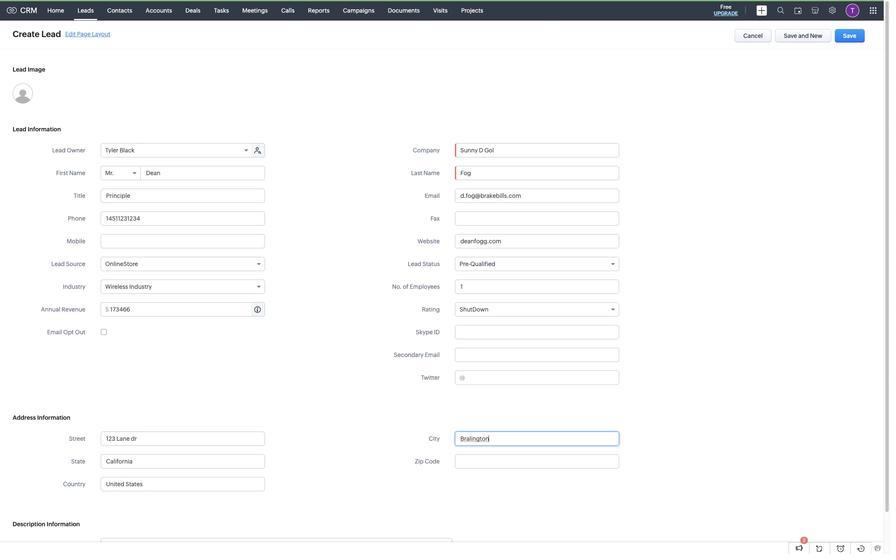 Task type: locate. For each thing, give the bounding box(es) containing it.
lead left 'image'
[[13, 66, 26, 73]]

calls link
[[275, 0, 301, 20]]

ShutDown field
[[455, 303, 619, 317]]

name right first
[[69, 170, 85, 177]]

2 save from the left
[[844, 32, 857, 39]]

Wireless Industry field
[[101, 280, 265, 294]]

skype
[[416, 329, 433, 336]]

email for email
[[425, 193, 440, 199]]

0 horizontal spatial save
[[784, 32, 797, 39]]

layout
[[92, 31, 110, 37]]

1 vertical spatial email
[[47, 329, 62, 336]]

tyler black
[[105, 147, 135, 154]]

industry inside field
[[129, 284, 152, 290]]

documents
[[388, 7, 420, 14]]

save down the profile element
[[844, 32, 857, 39]]

onlinestore
[[105, 261, 138, 268]]

fax
[[431, 215, 440, 222]]

lead owner
[[52, 147, 85, 154]]

accounts
[[146, 7, 172, 14]]

leads
[[78, 7, 94, 14]]

projects link
[[455, 0, 490, 20]]

information for lead information
[[28, 126, 61, 133]]

email left opt
[[47, 329, 62, 336]]

0 horizontal spatial description
[[13, 521, 45, 528]]

None text field
[[456, 144, 619, 157], [455, 166, 619, 180], [101, 234, 265, 249], [455, 325, 619, 340], [101, 455, 265, 469], [455, 455, 619, 469], [101, 478, 265, 491], [456, 144, 619, 157], [455, 166, 619, 180], [101, 234, 265, 249], [455, 325, 619, 340], [101, 455, 265, 469], [455, 455, 619, 469], [101, 478, 265, 491]]

1 horizontal spatial description
[[54, 542, 85, 549]]

cancel button
[[735, 29, 772, 43]]

2 name from the left
[[424, 170, 440, 177]]

name right last
[[424, 170, 440, 177]]

lead left owner on the left of page
[[52, 147, 66, 154]]

search element
[[772, 0, 790, 21]]

out
[[75, 329, 85, 336]]

description information
[[13, 521, 80, 528]]

information up lead owner
[[28, 126, 61, 133]]

calendar image
[[795, 7, 802, 14]]

1 horizontal spatial industry
[[129, 284, 152, 290]]

edit page layout link
[[65, 31, 110, 37]]

lead image
[[13, 66, 45, 73]]

crm
[[20, 6, 37, 15]]

campaigns link
[[336, 0, 381, 20]]

0 vertical spatial information
[[28, 126, 61, 133]]

search image
[[778, 7, 785, 14]]

description for description
[[54, 542, 85, 549]]

1 horizontal spatial name
[[424, 170, 440, 177]]

name for last name
[[424, 170, 440, 177]]

save and new
[[784, 32, 823, 39]]

save left and
[[784, 32, 797, 39]]

1 vertical spatial information
[[37, 415, 70, 421]]

calls
[[281, 7, 295, 14]]

lead for lead owner
[[52, 147, 66, 154]]

profile image
[[846, 4, 860, 17]]

documents link
[[381, 0, 427, 20]]

email up 'twitter'
[[425, 352, 440, 359]]

0 horizontal spatial name
[[69, 170, 85, 177]]

save and new button
[[775, 29, 832, 43]]

qualified
[[470, 261, 496, 268]]

2 vertical spatial information
[[47, 521, 80, 528]]

city
[[429, 436, 440, 442]]

image
[[28, 66, 45, 73]]

information for description information
[[47, 521, 80, 528]]

industry up revenue
[[63, 284, 85, 290]]

0 vertical spatial description
[[13, 521, 45, 528]]

1 horizontal spatial save
[[844, 32, 857, 39]]

industry right wireless
[[129, 284, 152, 290]]

0 horizontal spatial industry
[[63, 284, 85, 290]]

lead down the image
[[13, 126, 26, 133]]

tasks link
[[207, 0, 236, 20]]

1 vertical spatial description
[[54, 542, 85, 549]]

information right address
[[37, 415, 70, 421]]

Pre-Qualified field
[[455, 257, 619, 271]]

pre-qualified
[[460, 261, 496, 268]]

and
[[799, 32, 809, 39]]

Tyler Black field
[[101, 144, 252, 157]]

None text field
[[141, 166, 265, 180], [101, 189, 265, 203], [455, 189, 619, 203], [101, 212, 265, 226], [455, 212, 619, 226], [455, 234, 619, 249], [455, 280, 619, 294], [110, 303, 265, 316], [455, 348, 619, 362], [466, 371, 619, 385], [101, 432, 265, 446], [455, 432, 619, 446], [101, 539, 452, 555], [141, 166, 265, 180], [101, 189, 265, 203], [455, 189, 619, 203], [101, 212, 265, 226], [455, 212, 619, 226], [455, 234, 619, 249], [455, 280, 619, 294], [110, 303, 265, 316], [455, 348, 619, 362], [466, 371, 619, 385], [101, 432, 265, 446], [455, 432, 619, 446], [101, 539, 452, 555]]

lead left source
[[51, 261, 65, 268]]

information for address information
[[37, 415, 70, 421]]

save button
[[835, 29, 865, 43]]

last
[[411, 170, 423, 177]]

1 name from the left
[[69, 170, 85, 177]]

home link
[[41, 0, 71, 20]]

2
[[803, 538, 806, 543]]

information
[[28, 126, 61, 133], [37, 415, 70, 421], [47, 521, 80, 528]]

1 save from the left
[[784, 32, 797, 39]]

title
[[74, 193, 85, 199]]

lead for lead image
[[13, 66, 26, 73]]

save for save and new
[[784, 32, 797, 39]]

description
[[13, 521, 45, 528], [54, 542, 85, 549]]

email up fax
[[425, 193, 440, 199]]

id
[[434, 329, 440, 336]]

free upgrade
[[714, 4, 738, 16]]

phone
[[68, 215, 85, 222]]

first name
[[56, 170, 85, 177]]

mr.
[[105, 170, 114, 177]]

None field
[[456, 144, 619, 157], [101, 478, 265, 491], [456, 144, 619, 157], [101, 478, 265, 491]]

create
[[13, 29, 40, 39]]

zip
[[415, 459, 424, 465]]

free
[[721, 4, 732, 10]]

Mr. field
[[101, 166, 141, 180]]

information down country
[[47, 521, 80, 528]]

save
[[784, 32, 797, 39], [844, 32, 857, 39]]

black
[[120, 147, 135, 154]]

new
[[810, 32, 823, 39]]

email
[[425, 193, 440, 199], [47, 329, 62, 336], [425, 352, 440, 359]]

lead left status
[[408, 261, 421, 268]]

name
[[69, 170, 85, 177], [424, 170, 440, 177]]

image image
[[13, 83, 33, 104]]

email for email opt out
[[47, 329, 62, 336]]

campaigns
[[343, 7, 375, 14]]

skype id
[[416, 329, 440, 336]]

company
[[413, 147, 440, 154]]

0 vertical spatial email
[[425, 193, 440, 199]]

country
[[63, 481, 85, 488]]

lead
[[41, 29, 61, 39], [13, 66, 26, 73], [13, 126, 26, 133], [52, 147, 66, 154], [51, 261, 65, 268], [408, 261, 421, 268]]

mobile
[[67, 238, 85, 245]]

lead status
[[408, 261, 440, 268]]

2 industry from the left
[[129, 284, 152, 290]]

industry
[[63, 284, 85, 290], [129, 284, 152, 290]]

edit
[[65, 31, 76, 37]]



Task type: vqa. For each thing, say whether or not it's contained in the screenshot.
logo
no



Task type: describe. For each thing, give the bounding box(es) containing it.
email opt out
[[47, 329, 85, 336]]

meetings
[[242, 7, 268, 14]]

contacts
[[107, 7, 132, 14]]

code
[[425, 459, 440, 465]]

visits link
[[427, 0, 455, 20]]

website
[[418, 238, 440, 245]]

lead information
[[13, 126, 61, 133]]

meetings link
[[236, 0, 275, 20]]

visits
[[433, 7, 448, 14]]

lead for lead status
[[408, 261, 421, 268]]

2 vertical spatial email
[[425, 352, 440, 359]]

rating
[[422, 306, 440, 313]]

OnlineStore field
[[101, 257, 265, 271]]

@
[[460, 375, 465, 381]]

reports link
[[301, 0, 336, 20]]

lead for lead information
[[13, 126, 26, 133]]

wireless
[[105, 284, 128, 290]]

create menu element
[[752, 0, 772, 20]]

create menu image
[[757, 5, 767, 15]]

1 industry from the left
[[63, 284, 85, 290]]

employees
[[410, 284, 440, 290]]

first
[[56, 170, 68, 177]]

lead left edit
[[41, 29, 61, 39]]

tasks
[[214, 7, 229, 14]]

pre-
[[460, 261, 470, 268]]

accounts link
[[139, 0, 179, 20]]

twitter
[[421, 375, 440, 381]]

deals
[[186, 7, 201, 14]]

$
[[105, 306, 109, 313]]

secondary email
[[394, 352, 440, 359]]

revenue
[[62, 306, 85, 313]]

leads link
[[71, 0, 101, 20]]

no. of employees
[[392, 284, 440, 290]]

cancel
[[744, 32, 763, 39]]

opt
[[63, 329, 74, 336]]

status
[[423, 261, 440, 268]]

lead for lead source
[[51, 261, 65, 268]]

tyler
[[105, 147, 118, 154]]

street
[[69, 436, 85, 442]]

source
[[66, 261, 85, 268]]

state
[[71, 459, 85, 465]]

annual revenue
[[41, 306, 85, 313]]

profile element
[[841, 0, 865, 20]]

wireless industry
[[105, 284, 152, 290]]

address information
[[13, 415, 70, 421]]

deals link
[[179, 0, 207, 20]]

owner
[[67, 147, 85, 154]]

projects
[[461, 7, 483, 14]]

last name
[[411, 170, 440, 177]]

create lead edit page layout
[[13, 29, 110, 39]]

shutdown
[[460, 306, 489, 313]]

crm link
[[7, 6, 37, 15]]

address
[[13, 415, 36, 421]]

page
[[77, 31, 91, 37]]

save for save
[[844, 32, 857, 39]]

of
[[403, 284, 409, 290]]

description for description information
[[13, 521, 45, 528]]

annual
[[41, 306, 60, 313]]

name for first name
[[69, 170, 85, 177]]

reports
[[308, 7, 330, 14]]

zip code
[[415, 459, 440, 465]]

lead source
[[51, 261, 85, 268]]

contacts link
[[101, 0, 139, 20]]

no.
[[392, 284, 402, 290]]

home
[[47, 7, 64, 14]]

secondary
[[394, 352, 424, 359]]



